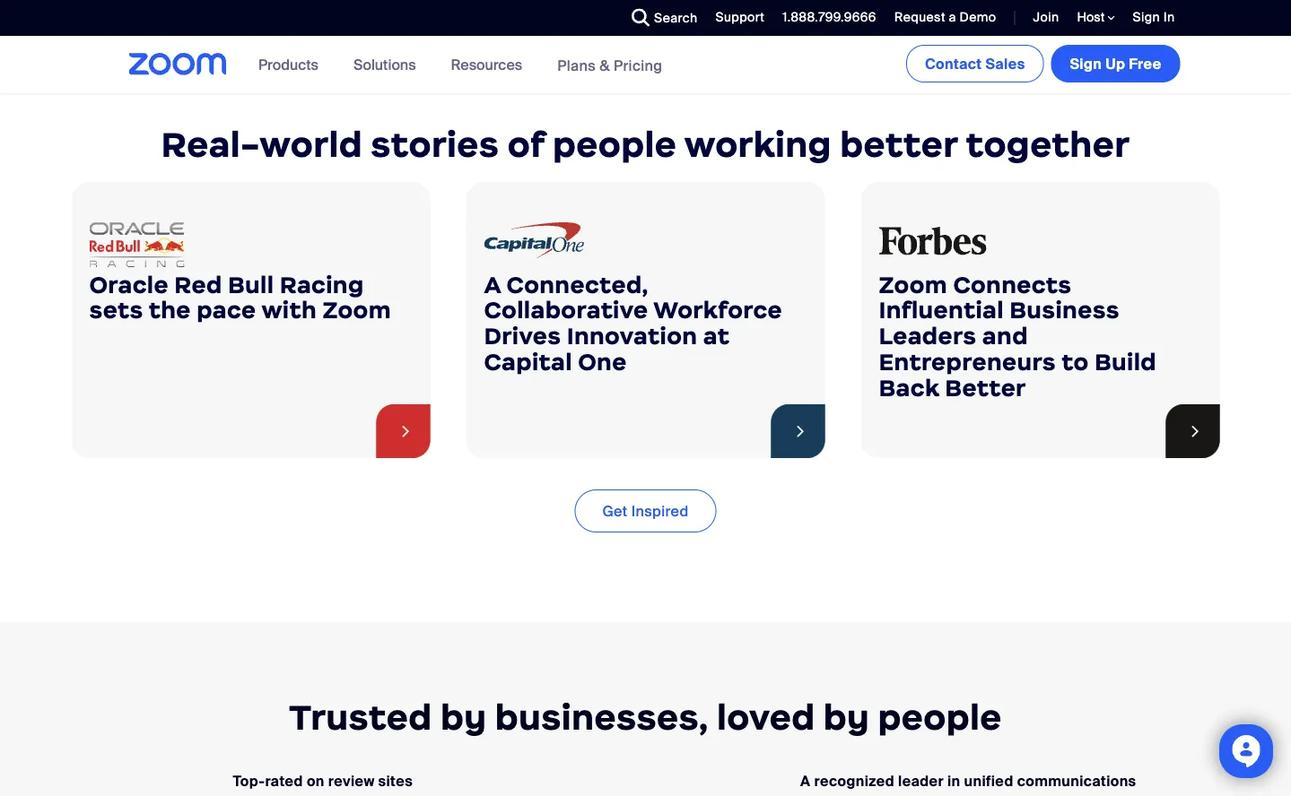 Task type: describe. For each thing, give the bounding box(es) containing it.
oracle
[[89, 270, 169, 299]]

in
[[947, 773, 961, 791]]

red
[[174, 270, 222, 299]]

the
[[149, 296, 191, 325]]

a for a connected, collaborative workforce drives innovation at capital one
[[484, 270, 501, 299]]

top-
[[233, 773, 265, 791]]

get
[[602, 502, 628, 521]]

back
[[879, 373, 939, 403]]

trusted by businesses, loved by people
[[289, 696, 1002, 740]]

racing
[[280, 270, 364, 299]]

sales
[[986, 54, 1025, 73]]

2 by from the left
[[823, 696, 870, 740]]

a for a recognized leader in unified communications
[[800, 773, 811, 791]]

banner containing contact sales
[[107, 36, 1184, 95]]

inspired
[[631, 502, 689, 521]]

host
[[1077, 9, 1108, 26]]

to
[[1062, 348, 1089, 377]]

better
[[945, 373, 1026, 403]]

collaborative
[[484, 296, 648, 325]]

entrepreneurs
[[879, 348, 1056, 377]]

sign up free button
[[1051, 45, 1180, 83]]

get inspired
[[602, 502, 689, 521]]

contact
[[925, 54, 982, 73]]

up
[[1106, 54, 1125, 73]]

products
[[259, 55, 318, 74]]

trusted
[[289, 696, 432, 740]]

world
[[260, 123, 362, 167]]

connected,
[[507, 270, 649, 299]]

join link left host
[[1020, 0, 1064, 36]]

right image
[[397, 419, 415, 444]]

search button
[[618, 0, 702, 36]]

resources
[[451, 55, 522, 74]]

search
[[654, 9, 698, 26]]

zoom connects influential business leaders and entrepreneurs to build back better
[[879, 270, 1157, 403]]

&
[[600, 56, 610, 75]]

0 horizontal spatial people
[[553, 123, 677, 167]]

with
[[261, 296, 317, 325]]

products button
[[259, 36, 327, 93]]

of
[[508, 123, 544, 167]]

right image for zoom connects influential business leaders and entrepreneurs to build back better
[[1186, 419, 1205, 444]]

loved
[[717, 696, 815, 740]]

solutions
[[353, 55, 416, 74]]

sets
[[89, 296, 143, 325]]

bull
[[228, 270, 274, 299]]

request a demo
[[894, 9, 996, 26]]

meetings navigation
[[903, 36, 1184, 86]]

leader
[[898, 773, 944, 791]]

zoom logo image
[[129, 53, 227, 75]]

capital
[[484, 348, 572, 377]]

sign up free
[[1070, 54, 1162, 73]]

real-
[[161, 123, 260, 167]]

a
[[949, 9, 956, 26]]

support
[[716, 9, 765, 26]]

one
[[578, 348, 627, 377]]

1 vertical spatial people
[[878, 696, 1002, 740]]

product information navigation
[[245, 36, 676, 95]]

free
[[1129, 54, 1162, 73]]

zoom inside zoom connects influential business leaders and entrepreneurs to build back better
[[879, 270, 948, 299]]

plans & pricing
[[557, 56, 663, 75]]



Task type: vqa. For each thing, say whether or not it's contained in the screenshot.
choose date text field at the bottom
no



Task type: locate. For each thing, give the bounding box(es) containing it.
1 vertical spatial sign
[[1070, 54, 1102, 73]]

a connected, collaborative workforce drives innovation at capital one
[[484, 270, 782, 377]]

leaders
[[879, 322, 977, 351]]

stories
[[371, 123, 499, 167]]

and
[[982, 322, 1028, 351]]

sites
[[378, 773, 413, 791]]

0 horizontal spatial right image
[[792, 419, 810, 444]]

sign for sign up free
[[1070, 54, 1102, 73]]

real-world stories of people working better together
[[161, 123, 1130, 167]]

1 right image from the left
[[792, 419, 810, 444]]

1.888.799.9666 button
[[769, 0, 881, 36], [783, 9, 876, 26]]

communications
[[1017, 773, 1136, 791]]

oracle red bull racing sets the pace with zoom
[[89, 270, 391, 325]]

rated
[[265, 773, 303, 791]]

business
[[1010, 296, 1120, 325]]

unified
[[964, 773, 1014, 791]]

sign in
[[1133, 9, 1175, 26]]

connects
[[953, 270, 1072, 299]]

a recognized leader in unified communications
[[800, 773, 1136, 791]]

a left recognized
[[800, 773, 811, 791]]

businesses,
[[495, 696, 709, 740]]

pricing
[[614, 56, 663, 75]]

join link up the meetings navigation
[[1033, 9, 1059, 26]]

sign in link
[[1119, 0, 1184, 36], [1133, 9, 1175, 26]]

plans
[[557, 56, 596, 75]]

zoom inside the oracle red bull racing sets the pace with zoom
[[322, 296, 391, 325]]

0 horizontal spatial zoom
[[322, 296, 391, 325]]

resources button
[[451, 36, 530, 93]]

1.888.799.9666
[[783, 9, 876, 26]]

a up drives
[[484, 270, 501, 299]]

1 horizontal spatial a
[[800, 773, 811, 791]]

0 horizontal spatial a
[[484, 270, 501, 299]]

pace
[[197, 296, 256, 325]]

people up in
[[878, 696, 1002, 740]]

influential
[[879, 296, 1004, 325]]

recognized
[[814, 773, 895, 791]]

0 vertical spatial sign
[[1133, 9, 1160, 26]]

1 horizontal spatial zoom
[[879, 270, 948, 299]]

people
[[553, 123, 677, 167], [878, 696, 1002, 740]]

contact sales
[[925, 54, 1025, 73]]

innovation
[[567, 322, 697, 351]]

sign left in
[[1133, 9, 1160, 26]]

sign inside button
[[1070, 54, 1102, 73]]

join link
[[1020, 0, 1064, 36], [1033, 9, 1059, 26]]

top-rated on review sites
[[233, 773, 413, 791]]

better
[[840, 123, 958, 167]]

0 vertical spatial people
[[553, 123, 677, 167]]

in
[[1164, 9, 1175, 26]]

host button
[[1077, 9, 1115, 26]]

right image
[[792, 419, 810, 444], [1186, 419, 1205, 444]]

people down "plans & pricing"
[[553, 123, 677, 167]]

a
[[484, 270, 501, 299], [800, 773, 811, 791]]

0 vertical spatial a
[[484, 270, 501, 299]]

support link
[[702, 0, 769, 36], [716, 9, 765, 26]]

at
[[703, 322, 730, 351]]

2 right image from the left
[[1186, 419, 1205, 444]]

by
[[440, 696, 487, 740], [823, 696, 870, 740]]

get inspired link
[[575, 490, 717, 533]]

1 horizontal spatial people
[[878, 696, 1002, 740]]

plans & pricing link
[[557, 56, 663, 75], [557, 56, 663, 75]]

0 horizontal spatial by
[[440, 696, 487, 740]]

request
[[894, 9, 946, 26]]

zoom
[[879, 270, 948, 299], [322, 296, 391, 325]]

build
[[1095, 348, 1157, 377]]

together
[[966, 123, 1130, 167]]

solutions button
[[353, 36, 424, 93]]

join
[[1033, 9, 1059, 26]]

banner
[[107, 36, 1184, 95]]

workforce
[[653, 296, 782, 325]]

zoom up leaders
[[879, 270, 948, 299]]

1 horizontal spatial right image
[[1186, 419, 1205, 444]]

contact sales link
[[906, 45, 1044, 83]]

1 vertical spatial a
[[800, 773, 811, 791]]

1 by from the left
[[440, 696, 487, 740]]

demo
[[960, 9, 996, 26]]

zoom right with
[[322, 296, 391, 325]]

0 horizontal spatial sign
[[1070, 54, 1102, 73]]

sign for sign in
[[1133, 9, 1160, 26]]

sign left up
[[1070, 54, 1102, 73]]

request a demo link
[[881, 0, 1001, 36], [894, 9, 996, 26]]

1 horizontal spatial sign
[[1133, 9, 1160, 26]]

a inside "a connected, collaborative workforce drives innovation at capital one"
[[484, 270, 501, 299]]

drives
[[484, 322, 561, 351]]

sign
[[1133, 9, 1160, 26], [1070, 54, 1102, 73]]

review
[[328, 773, 375, 791]]

on
[[307, 773, 325, 791]]

1 horizontal spatial by
[[823, 696, 870, 740]]

working
[[684, 123, 832, 167]]

right image for a connected, collaborative workforce drives innovation at capital one
[[792, 419, 810, 444]]



